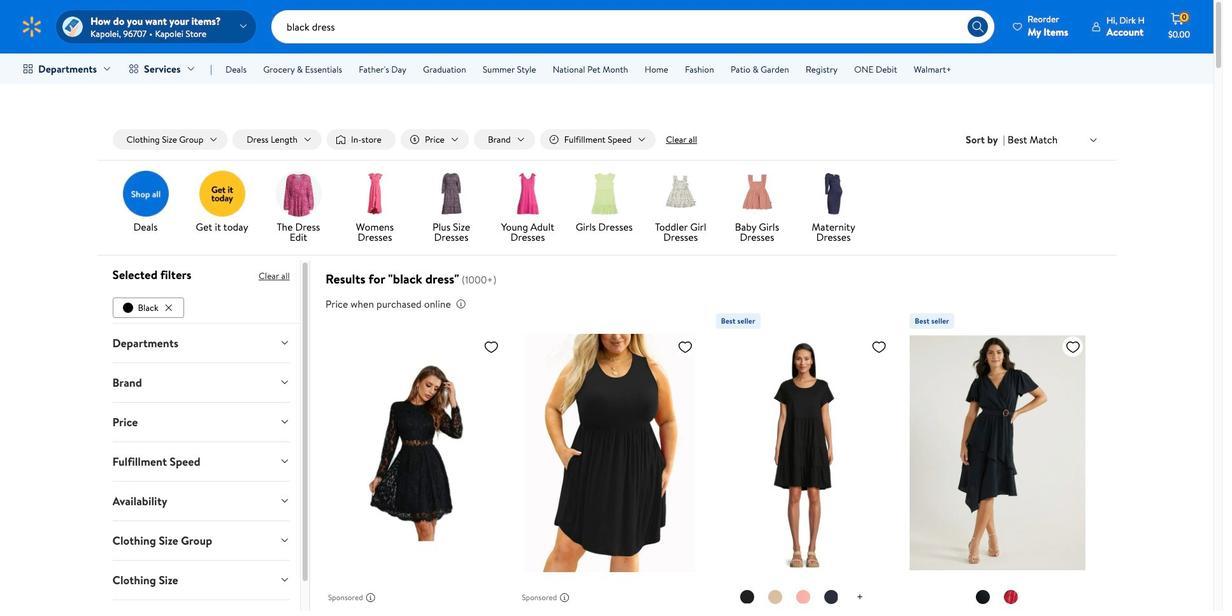 Task type: vqa. For each thing, say whether or not it's contained in the screenshot.
third "tab"
yes



Task type: locate. For each thing, give the bounding box(es) containing it.
1 tab from the top
[[102, 324, 300, 362]]

get it today image
[[199, 171, 245, 217]]

8 tab from the top
[[102, 600, 300, 611]]

add to favorites list, eilly bazar black lace a-line dress for women long sleeve above knee length overlay female dress s image
[[484, 339, 499, 355]]

coral bell image
[[796, 589, 811, 604]]

floral image
[[1004, 589, 1019, 604]]

showmall plus size summer dress for women black 2x casual sleeveless crewneck flowy pleated sun beach boho elegant girls babydoll swing dresses with pockets image
[[522, 334, 698, 572]]

baby girls dresses image
[[734, 171, 780, 217]]

dark navy image
[[824, 589, 839, 604]]

3 tab from the top
[[102, 403, 300, 441]]

black soot image
[[740, 589, 755, 604]]

eilly bazar black lace a-line dress for women long sleeve above knee length overlay female dress s image
[[328, 334, 504, 572]]

womens dresses image
[[352, 171, 398, 217]]

time and tru women's cotton knit tiered dress, sizes xs-xxxl image
[[716, 334, 892, 572]]

shop all image
[[123, 171, 169, 217]]

toddler girl dresses image
[[658, 171, 704, 217]]

5 tab from the top
[[102, 482, 300, 520]]

search icon image
[[972, 20, 985, 33]]

tab
[[102, 324, 300, 362], [102, 363, 300, 402], [102, 403, 300, 441], [102, 442, 300, 481], [102, 482, 300, 520], [102, 521, 300, 560], [102, 561, 300, 599], [102, 600, 300, 611]]

add to favorites list, showmall plus size summer dress for women black 2x casual sleeveless crewneck flowy pleated sun beach boho elegant girls babydoll swing dresses with pockets image
[[678, 339, 693, 355]]

young adult dresses image
[[505, 171, 551, 217]]

the dress edit image
[[276, 171, 321, 217]]

2 tab from the top
[[102, 363, 300, 402]]

list item
[[112, 295, 187, 318]]

 image
[[62, 17, 83, 37]]

add to favorites list, sofia jeans women's and women's plus faux wrap dress with flutter sleeves, sizes xs-5x image
[[1066, 339, 1081, 355]]



Task type: describe. For each thing, give the bounding box(es) containing it.
sort by best match image
[[1089, 135, 1099, 145]]

ad disclaimer and feedback image
[[560, 592, 570, 603]]

6 tab from the top
[[102, 521, 300, 560]]

sofia jeans women's and women's plus faux wrap dress with flutter sleeves, sizes xs-5x image
[[910, 334, 1086, 572]]

ant image
[[768, 589, 783, 604]]

black image
[[976, 589, 991, 604]]

ad disclaimer and feedback image
[[366, 592, 376, 603]]

girls dresses image
[[581, 171, 627, 217]]

plus size dresses image
[[428, 171, 474, 217]]

legal information image
[[456, 299, 466, 309]]

4 tab from the top
[[102, 442, 300, 481]]

add to favorites list, time and tru women's cotton knit tiered dress, sizes xs-xxxl image
[[872, 339, 887, 355]]

applied filters section element
[[112, 266, 191, 283]]

7 tab from the top
[[102, 561, 300, 599]]

maternity dresses image
[[811, 171, 857, 217]]

walmart homepage image
[[20, 15, 43, 38]]

Walmart Site-Wide search field
[[271, 10, 995, 43]]

Search search field
[[271, 10, 995, 43]]

sort and filter section element
[[97, 119, 1117, 160]]



